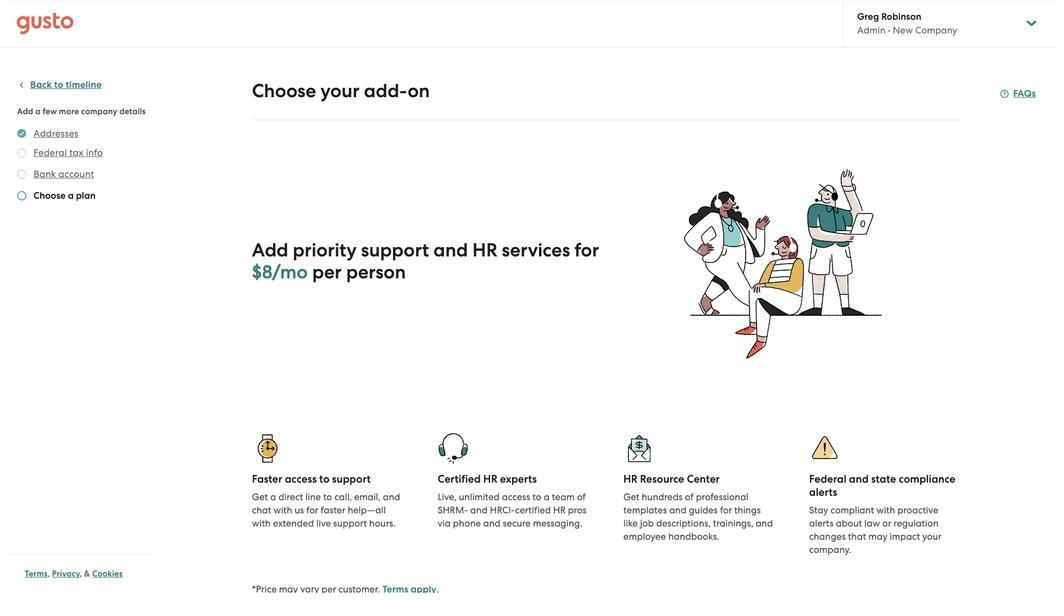 Task type: locate. For each thing, give the bounding box(es) containing it.
get
[[252, 492, 268, 503], [624, 492, 640, 503]]

a for few
[[35, 107, 41, 117]]

1 horizontal spatial with
[[274, 505, 292, 516]]

add up the circle check 'image'
[[17, 107, 33, 117]]

chat
[[252, 505, 271, 516]]

•
[[888, 25, 891, 36]]

to up faster
[[323, 492, 332, 503]]

federal and state compliance alerts
[[810, 473, 956, 499]]

to up certified
[[533, 492, 542, 503]]

via
[[438, 518, 451, 529]]

0 horizontal spatial add
[[17, 107, 33, 117]]

, left privacy
[[48, 570, 50, 579]]

stay compliant with proactive alerts about law or regulation changes that may impact your company.
[[810, 505, 942, 556]]

to up line
[[319, 473, 330, 486]]

1 vertical spatial federal
[[810, 473, 847, 486]]

1 vertical spatial your
[[923, 532, 942, 543]]

impact
[[890, 532, 920, 543]]

your left add-
[[321, 80, 360, 102]]

,
[[48, 570, 50, 579], [80, 570, 82, 579]]

with down direct
[[274, 505, 292, 516]]

bank
[[34, 169, 56, 180]]

company
[[81, 107, 117, 117]]

a left few
[[35, 107, 41, 117]]

1 horizontal spatial for
[[575, 239, 599, 262]]

add left priority at left
[[252, 239, 288, 262]]

email,
[[354, 492, 381, 503]]

0 horizontal spatial get
[[252, 492, 268, 503]]

with inside stay compliant with proactive alerts about law or regulation changes that may impact your company.
[[877, 505, 896, 516]]

to right back
[[54, 79, 63, 91]]

check image left bank in the top left of the page
[[17, 170, 26, 179]]

1 vertical spatial check image
[[17, 170, 26, 179]]

2 check image from the top
[[17, 170, 26, 179]]

per
[[312, 261, 342, 284]]

a inside get a direct line to call, email, and chat with us for faster help—all with extended live support hours.
[[270, 492, 276, 503]]

extended
[[273, 518, 314, 529]]

2 vertical spatial support
[[333, 518, 367, 529]]

choose inside list
[[34, 190, 66, 202]]

0 vertical spatial federal
[[34, 147, 67, 158]]

to
[[54, 79, 63, 91], [319, 473, 330, 486], [323, 492, 332, 503], [533, 492, 542, 503]]

company
[[916, 25, 958, 36]]

faster
[[252, 473, 282, 486]]

a for direct
[[270, 492, 276, 503]]

for down 'professional'
[[720, 505, 732, 516]]

with down chat
[[252, 518, 271, 529]]

a inside live, unlimited access to a team of shrm- and hrci-certified hr pros via phone and secure messaging.
[[544, 492, 550, 503]]

alerts inside federal and state compliance alerts
[[810, 486, 838, 499]]

support inside get a direct line to call, email, and chat with us for faster help—all with extended live support hours.
[[333, 518, 367, 529]]

services
[[502, 239, 570, 262]]

0 horizontal spatial with
[[252, 518, 271, 529]]

$8/mo
[[252, 261, 308, 284]]

a left team
[[544, 492, 550, 503]]

about
[[836, 518, 862, 529]]

a for plan
[[68, 190, 74, 202]]

law
[[865, 518, 880, 529]]

of up guides
[[685, 492, 694, 503]]

0 vertical spatial check image
[[17, 148, 26, 158]]

2 alerts from the top
[[810, 518, 834, 529]]

get up chat
[[252, 492, 268, 503]]

1 alerts from the top
[[810, 486, 838, 499]]

0 vertical spatial alerts
[[810, 486, 838, 499]]

robinson
[[882, 11, 922, 23]]

your down "regulation"
[[923, 532, 942, 543]]

access up direct
[[285, 473, 317, 486]]

alerts for stay
[[810, 518, 834, 529]]

and inside get a direct line to call, email, and chat with us for faster help—all with extended live support hours.
[[383, 492, 400, 503]]

2 horizontal spatial with
[[877, 505, 896, 516]]

terms , privacy , & cookies
[[25, 570, 123, 579]]

1 horizontal spatial ,
[[80, 570, 82, 579]]

check image down the circle check 'image'
[[17, 148, 26, 158]]

back to timeline
[[30, 79, 102, 91]]

1 vertical spatial alerts
[[810, 518, 834, 529]]

federal inside federal and state compliance alerts
[[810, 473, 847, 486]]

1 horizontal spatial add
[[252, 239, 288, 262]]

1 get from the left
[[252, 492, 268, 503]]

0 vertical spatial access
[[285, 473, 317, 486]]

, left &
[[80, 570, 82, 579]]

0 vertical spatial choose
[[252, 80, 316, 102]]

alerts inside stay compliant with proactive alerts about law or regulation changes that may impact your company.
[[810, 518, 834, 529]]

a left plan at top
[[68, 190, 74, 202]]

federal tax info button
[[34, 146, 103, 159]]

person
[[346, 261, 406, 284]]

check image left choose a plan
[[17, 191, 26, 201]]

1 horizontal spatial of
[[685, 492, 694, 503]]

1 horizontal spatial federal
[[810, 473, 847, 486]]

faqs
[[1014, 88, 1036, 100]]

0 vertical spatial support
[[361, 239, 429, 262]]

hr inside add priority support and hr services for $8/mo per person
[[473, 239, 498, 262]]

or
[[883, 518, 892, 529]]

access inside live, unlimited access to a team of shrm- and hrci-certified hr pros via phone and secure messaging.
[[502, 492, 530, 503]]

federal up stay
[[810, 473, 847, 486]]

federal
[[34, 147, 67, 158], [810, 473, 847, 486]]

things
[[735, 505, 761, 516]]

hr up messaging.
[[553, 505, 566, 516]]

alerts down stay
[[810, 518, 834, 529]]

may
[[869, 532, 888, 543]]

1 horizontal spatial get
[[624, 492, 640, 503]]

your
[[321, 80, 360, 102], [923, 532, 942, 543]]

alerts up stay
[[810, 486, 838, 499]]

home image
[[16, 12, 74, 34]]

of up pros
[[577, 492, 586, 503]]

get inside get a direct line to call, email, and chat with us for faster help—all with extended live support hours.
[[252, 492, 268, 503]]

0 horizontal spatial federal
[[34, 147, 67, 158]]

choose for choose a plan
[[34, 190, 66, 202]]

and
[[434, 239, 468, 262], [849, 473, 869, 486], [383, 492, 400, 503], [471, 505, 488, 516], [670, 505, 687, 516], [483, 518, 501, 529], [756, 518, 773, 529]]

for inside get hundreds of professional templates and guides for things like job descriptions, trainings, and employee handbooks.
[[720, 505, 732, 516]]

1 horizontal spatial choose
[[252, 80, 316, 102]]

team
[[552, 492, 575, 503]]

1 vertical spatial add
[[252, 239, 288, 262]]

for right 'services' at the top
[[575, 239, 599, 262]]

alerts
[[810, 486, 838, 499], [810, 518, 834, 529]]

get for faster
[[252, 492, 268, 503]]

few
[[43, 107, 57, 117]]

choose
[[252, 80, 316, 102], [34, 190, 66, 202]]

a up chat
[[270, 492, 276, 503]]

access down experts
[[502, 492, 530, 503]]

2 horizontal spatial for
[[720, 505, 732, 516]]

a inside list
[[68, 190, 74, 202]]

addresses
[[34, 128, 78, 139]]

access
[[285, 473, 317, 486], [502, 492, 530, 503]]

0 horizontal spatial choose
[[34, 190, 66, 202]]

2 vertical spatial check image
[[17, 191, 26, 201]]

unlimited
[[459, 492, 500, 503]]

back
[[30, 79, 52, 91]]

and inside add priority support and hr services for $8/mo per person
[[434, 239, 468, 262]]

add inside add priority support and hr services for $8/mo per person
[[252, 239, 288, 262]]

federal down addresses
[[34, 147, 67, 158]]

check image
[[17, 148, 26, 158], [17, 170, 26, 179], [17, 191, 26, 201]]

0 horizontal spatial of
[[577, 492, 586, 503]]

3 check image from the top
[[17, 191, 26, 201]]

0 vertical spatial add
[[17, 107, 33, 117]]

1 check image from the top
[[17, 148, 26, 158]]

with
[[274, 505, 292, 516], [877, 505, 896, 516], [252, 518, 271, 529]]

1 vertical spatial access
[[502, 492, 530, 503]]

2 of from the left
[[685, 492, 694, 503]]

for
[[575, 239, 599, 262], [306, 505, 318, 516], [720, 505, 732, 516]]

hr left 'services' at the top
[[473, 239, 498, 262]]

0 horizontal spatial for
[[306, 505, 318, 516]]

experts
[[500, 473, 537, 486]]

get inside get hundreds of professional templates and guides for things like job descriptions, trainings, and employee handbooks.
[[624, 492, 640, 503]]

a
[[35, 107, 41, 117], [68, 190, 74, 202], [270, 492, 276, 503], [544, 492, 550, 503]]

new
[[893, 25, 913, 36]]

1 vertical spatial choose
[[34, 190, 66, 202]]

federal for federal and state compliance alerts
[[810, 473, 847, 486]]

1 of from the left
[[577, 492, 586, 503]]

with up or
[[877, 505, 896, 516]]

1 horizontal spatial your
[[923, 532, 942, 543]]

hr
[[473, 239, 498, 262], [484, 473, 498, 486], [624, 473, 638, 486], [553, 505, 566, 516]]

hr resource center
[[624, 473, 720, 486]]

alerts for federal
[[810, 486, 838, 499]]

more
[[59, 107, 79, 117]]

1 horizontal spatial access
[[502, 492, 530, 503]]

state
[[872, 473, 897, 486]]

get up "templates"
[[624, 492, 640, 503]]

2 get from the left
[[624, 492, 640, 503]]

info
[[86, 147, 103, 158]]

addresses button
[[34, 127, 78, 140]]

circle check image
[[17, 127, 26, 140]]

federal inside button
[[34, 147, 67, 158]]

for right us
[[306, 505, 318, 516]]

0 horizontal spatial your
[[321, 80, 360, 102]]

terms
[[25, 570, 48, 579]]

0 horizontal spatial ,
[[48, 570, 50, 579]]



Task type: describe. For each thing, give the bounding box(es) containing it.
certified
[[515, 505, 551, 516]]

1 vertical spatial support
[[332, 473, 371, 486]]

privacy link
[[52, 570, 80, 579]]

terms link
[[25, 570, 48, 579]]

phone
[[453, 518, 481, 529]]

and inside federal and state compliance alerts
[[849, 473, 869, 486]]

us
[[295, 505, 304, 516]]

timeline
[[66, 79, 102, 91]]

employee
[[624, 532, 666, 543]]

check image for bank
[[17, 170, 26, 179]]

on
[[408, 80, 430, 102]]

1 , from the left
[[48, 570, 50, 579]]

certified hr experts
[[438, 473, 537, 486]]

check image for federal
[[17, 148, 26, 158]]

2 , from the left
[[80, 570, 82, 579]]

hr inside live, unlimited access to a team of shrm- and hrci-certified hr pros via phone and secure messaging.
[[553, 505, 566, 516]]

company.
[[810, 545, 852, 556]]

to inside live, unlimited access to a team of shrm- and hrci-certified hr pros via phone and secure messaging.
[[533, 492, 542, 503]]

greg robinson admin • new company
[[858, 11, 958, 36]]

support inside add priority support and hr services for $8/mo per person
[[361, 239, 429, 262]]

certified
[[438, 473, 481, 486]]

pros
[[568, 505, 587, 516]]

live, unlimited access to a team of shrm- and hrci-certified hr pros via phone and secure messaging.
[[438, 492, 587, 529]]

of inside get hundreds of professional templates and guides for things like job descriptions, trainings, and employee handbooks.
[[685, 492, 694, 503]]

call,
[[335, 492, 352, 503]]

templates
[[624, 505, 667, 516]]

of inside live, unlimited access to a team of shrm- and hrci-certified hr pros via phone and secure messaging.
[[577, 492, 586, 503]]

compliance
[[899, 473, 956, 486]]

faster access to support
[[252, 473, 371, 486]]

hundreds
[[642, 492, 683, 503]]

get for hr
[[624, 492, 640, 503]]

descriptions,
[[657, 518, 711, 529]]

bank account
[[34, 169, 94, 180]]

hrci-
[[490, 505, 515, 516]]

account
[[58, 169, 94, 180]]

admin
[[858, 25, 886, 36]]

for inside get a direct line to call, email, and chat with us for faster help—all with extended live support hours.
[[306, 505, 318, 516]]

trainings,
[[713, 518, 754, 529]]

live,
[[438, 492, 457, 503]]

job
[[640, 518, 654, 529]]

get a direct line to call, email, and chat with us for faster help—all with extended live support hours.
[[252, 492, 400, 529]]

regulation
[[894, 518, 939, 529]]

live
[[316, 518, 331, 529]]

that
[[848, 532, 867, 543]]

your inside stay compliant with proactive alerts about law or regulation changes that may impact your company.
[[923, 532, 942, 543]]

compliant
[[831, 505, 875, 516]]

cookies
[[92, 570, 123, 579]]

hr left "resource"
[[624, 473, 638, 486]]

federal tax info
[[34, 147, 103, 158]]

back to timeline button
[[17, 79, 102, 92]]

greg
[[858, 11, 880, 23]]

center
[[687, 473, 720, 486]]

professional
[[696, 492, 749, 503]]

add priority support and hr services for $8/mo per person
[[252, 239, 599, 284]]

priority
[[293, 239, 357, 262]]

choose a plan list
[[17, 127, 152, 205]]

direct
[[279, 492, 303, 503]]

cookies button
[[92, 568, 123, 581]]

choose your add-on
[[252, 80, 430, 102]]

hr up unlimited
[[484, 473, 498, 486]]

&
[[84, 570, 90, 579]]

faster
[[321, 505, 346, 516]]

0 vertical spatial your
[[321, 80, 360, 102]]

to inside get a direct line to call, email, and chat with us for faster help—all with extended live support hours.
[[323, 492, 332, 503]]

faqs button
[[1001, 87, 1036, 101]]

shrm-
[[438, 505, 468, 516]]

0 horizontal spatial access
[[285, 473, 317, 486]]

resource
[[640, 473, 685, 486]]

add a few more company details
[[17, 107, 146, 117]]

plan
[[76, 190, 96, 202]]

choose for choose your add-on
[[252, 80, 316, 102]]

help—all
[[348, 505, 386, 516]]

proactive
[[898, 505, 939, 516]]

handbooks.
[[669, 532, 720, 543]]

add for add a few more company details
[[17, 107, 33, 117]]

choose a plan
[[34, 190, 96, 202]]

tax
[[69, 147, 84, 158]]

for inside add priority support and hr services for $8/mo per person
[[575, 239, 599, 262]]

like
[[624, 518, 638, 529]]

get hundreds of professional templates and guides for things like job descriptions, trainings, and employee handbooks.
[[624, 492, 773, 543]]

stay
[[810, 505, 829, 516]]

guides
[[689, 505, 718, 516]]

federal for federal tax info
[[34, 147, 67, 158]]

add for add priority support and hr services for $8/mo per person
[[252, 239, 288, 262]]

line
[[306, 492, 321, 503]]

details
[[119, 107, 146, 117]]

hours.
[[369, 518, 396, 529]]

messaging.
[[533, 518, 583, 529]]

to inside 'button'
[[54, 79, 63, 91]]

add-
[[364, 80, 408, 102]]

privacy
[[52, 570, 80, 579]]

secure
[[503, 518, 531, 529]]



Task type: vqa. For each thing, say whether or not it's contained in the screenshot.
Federal tax info button
yes



